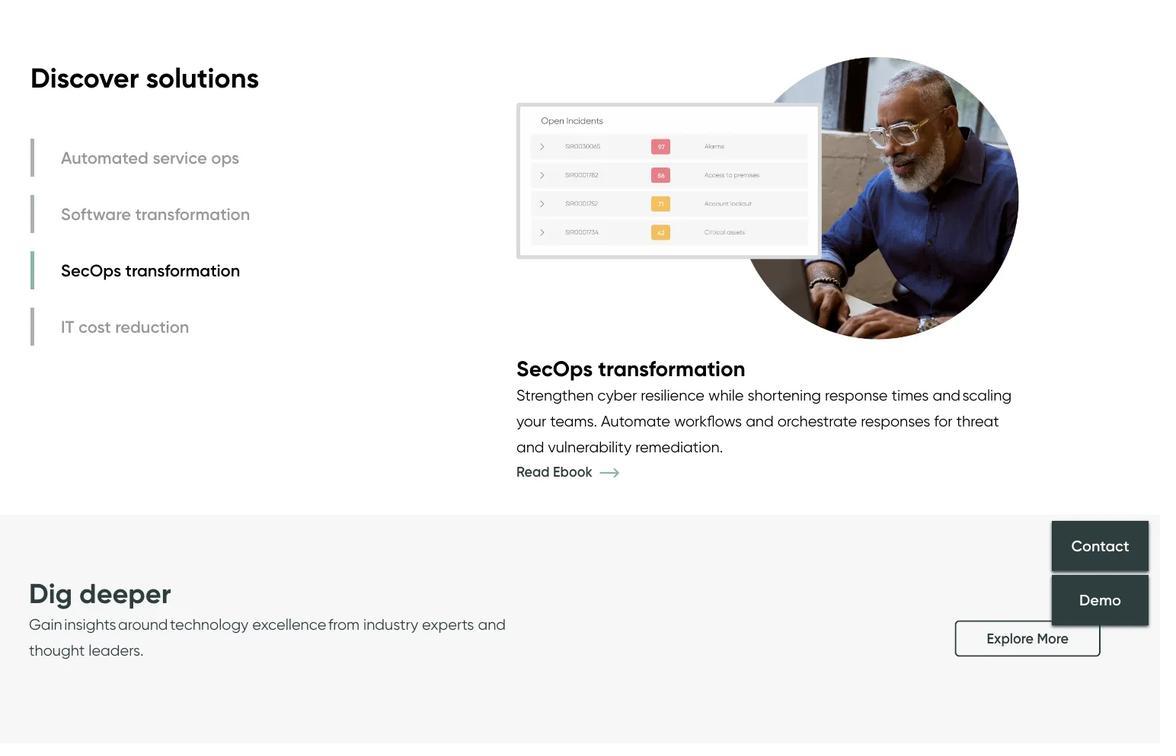 Task type: describe. For each thing, give the bounding box(es) containing it.
secops for secops transformation
[[61, 260, 121, 280]]

threat
[[957, 412, 1000, 431]]

excellence from
[[252, 615, 360, 634]]

times
[[892, 386, 929, 405]]

and scaling
[[933, 386, 1012, 405]]

demo link
[[1053, 575, 1149, 626]]

gain insights around technology
[[29, 615, 249, 634]]

secops transformation link
[[30, 251, 254, 289]]

it cost reduction
[[61, 316, 189, 337]]

service
[[153, 147, 207, 168]]

software transformation link
[[30, 195, 254, 233]]

your
[[517, 412, 547, 431]]

industry
[[364, 615, 418, 634]]

automate
[[601, 412, 671, 431]]

responses
[[861, 412, 931, 431]]

while
[[709, 386, 744, 405]]

for
[[935, 412, 953, 431]]

it cost reduction link
[[30, 308, 254, 346]]

dig deeper gain insights around technology excellence from industry experts and thought leaders.
[[29, 577, 506, 660]]

transformation for software transformation
[[135, 203, 250, 224]]

1 horizontal spatial and
[[517, 438, 545, 457]]

demo
[[1080, 591, 1122, 610]]

read ebook link
[[517, 463, 642, 480]]

cost
[[78, 316, 111, 337]]

read
[[517, 463, 550, 480]]

contact link
[[1053, 521, 1149, 572]]

contact
[[1072, 536, 1130, 555]]

discover solutions
[[30, 61, 259, 95]]

response
[[825, 386, 888, 405]]



Task type: locate. For each thing, give the bounding box(es) containing it.
transformation inside "software transformation" link
[[135, 203, 250, 224]]

orchestrate
[[778, 412, 858, 431]]

cyber
[[598, 386, 637, 405]]

0 vertical spatial secops
[[61, 260, 121, 280]]

automated service ops
[[61, 147, 239, 168]]

secops up strengthen
[[517, 355, 593, 382]]

remediation.
[[636, 438, 723, 457]]

teams.
[[550, 412, 598, 431]]

secops up "cost"
[[61, 260, 121, 280]]

2 vertical spatial transformation
[[598, 355, 746, 382]]

secops
[[61, 260, 121, 280], [517, 355, 593, 382]]

thought
[[29, 641, 85, 660]]

experts
[[422, 615, 474, 634]]

more
[[1038, 631, 1069, 647]]

secops transformation
[[61, 260, 240, 280]]

solutions
[[146, 61, 259, 95]]

transformation for secops transformation
[[125, 260, 240, 280]]

1 vertical spatial secops
[[517, 355, 593, 382]]

automation and orchestration improve threat response image
[[517, 42, 1020, 355]]

transformation inside secops transformation link
[[125, 260, 240, 280]]

secops for secops transformation strengthen cyber resilience while shortening response times and scaling your teams. automate workflows and orchestrate responses for threat and vulnerability remediation.
[[517, 355, 593, 382]]

and inside dig deeper gain insights around technology excellence from industry experts and thought leaders.
[[478, 615, 506, 634]]

and
[[746, 412, 774, 431], [517, 438, 545, 457], [478, 615, 506, 634]]

discover
[[30, 61, 139, 95]]

transformation
[[135, 203, 250, 224], [125, 260, 240, 280], [598, 355, 746, 382]]

read ebook
[[517, 463, 596, 480]]

0 horizontal spatial secops
[[61, 260, 121, 280]]

2 horizontal spatial and
[[746, 412, 774, 431]]

0 vertical spatial and
[[746, 412, 774, 431]]

strengthen
[[517, 386, 594, 405]]

shortening
[[748, 386, 822, 405]]

explore more link
[[955, 621, 1101, 657]]

resilience
[[641, 386, 705, 405]]

0 horizontal spatial and
[[478, 615, 506, 634]]

reduction
[[115, 316, 189, 337]]

software
[[61, 203, 131, 224]]

it
[[61, 316, 74, 337]]

explore
[[987, 631, 1034, 647]]

transformation for secops transformation strengthen cyber resilience while shortening response times and scaling your teams. automate workflows and orchestrate responses for threat and vulnerability remediation.
[[598, 355, 746, 382]]

and up read
[[517, 438, 545, 457]]

workflows
[[674, 412, 742, 431]]

ops
[[211, 147, 239, 168]]

transformation down the software transformation
[[125, 260, 240, 280]]

software transformation
[[61, 203, 250, 224]]

explore more
[[987, 631, 1069, 647]]

transformation down 'service'
[[135, 203, 250, 224]]

1 vertical spatial transformation
[[125, 260, 240, 280]]

secops inside secops transformation strengthen cyber resilience while shortening response times and scaling your teams. automate workflows and orchestrate responses for threat and vulnerability remediation.
[[517, 355, 593, 382]]

1 vertical spatial and
[[517, 438, 545, 457]]

deeper
[[79, 577, 171, 611]]

2 vertical spatial and
[[478, 615, 506, 634]]

and down 'shortening'
[[746, 412, 774, 431]]

vulnerability
[[548, 438, 632, 457]]

0 vertical spatial transformation
[[135, 203, 250, 224]]

automated service ops link
[[30, 139, 254, 177]]

automated
[[61, 147, 149, 168]]

transformation up 'resilience'
[[598, 355, 746, 382]]

1 horizontal spatial secops
[[517, 355, 593, 382]]

ebook
[[553, 463, 593, 480]]

dig
[[29, 577, 72, 611]]

and right the experts
[[478, 615, 506, 634]]

secops transformation strengthen cyber resilience while shortening response times and scaling your teams. automate workflows and orchestrate responses for threat and vulnerability remediation.
[[517, 355, 1012, 457]]

leaders.
[[89, 641, 144, 660]]

transformation inside secops transformation strengthen cyber resilience while shortening response times and scaling your teams. automate workflows and orchestrate responses for threat and vulnerability remediation.
[[598, 355, 746, 382]]



Task type: vqa. For each thing, say whether or not it's contained in the screenshot.
"ServiceNow Platform Team Estimator"
no



